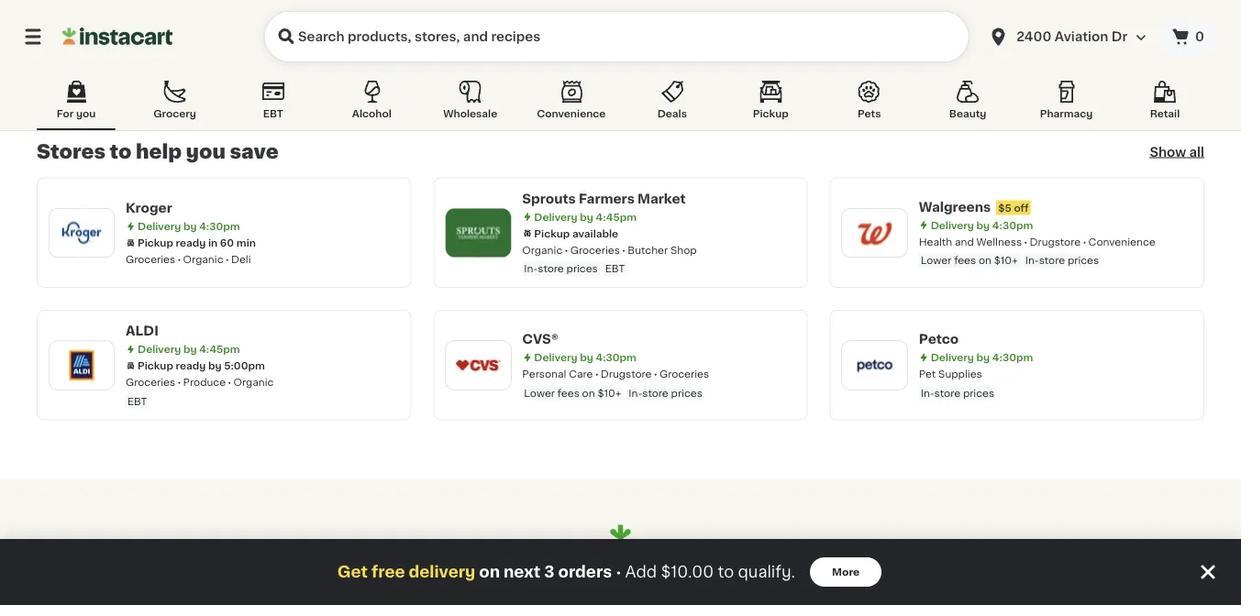 Task type: describe. For each thing, give the bounding box(es) containing it.
dollar
[[126, 33, 167, 45]]

essentials inside 'dollar tree $5 off thanksgiving essentials'
[[312, 35, 365, 45]]

explore
[[665, 569, 745, 589]]

more button
[[810, 558, 882, 587]]

pets button
[[830, 77, 909, 130]]

aldi logo image
[[58, 342, 106, 390]]

•
[[616, 565, 622, 580]]

delivery by 4:30pm for cvs®
[[534, 353, 637, 363]]

dollar tree $5 off thanksgiving essentials
[[126, 33, 365, 45]]

farmers
[[579, 193, 635, 206]]

by for walgreens logo
[[977, 221, 990, 231]]

retail
[[1151, 109, 1181, 119]]

$5 inside walgreens $5 off
[[999, 203, 1012, 213]]

there's
[[497, 569, 575, 589]]

groceries inside 'personal care drugstore groceries lower fees on $10+ in-store prices'
[[660, 370, 710, 380]]

in- inside organic groceries butcher shop in-store prices ebt
[[524, 264, 538, 274]]

off inside walgreens $5 off
[[1015, 203, 1029, 213]]

pickup ready by 5:00pm
[[138, 362, 265, 372]]

0 vertical spatial 5:00pm
[[199, 52, 240, 62]]

by for petco logo
[[977, 353, 990, 363]]

shop
[[671, 246, 697, 256]]

by for aldi logo on the bottom left
[[183, 345, 197, 355]]

2400 aviation dr button
[[977, 11, 1159, 62]]

all
[[1190, 146, 1205, 159]]

organic inside groceries produce organic ebt
[[234, 378, 274, 388]]

prices inside general merchandise essentials groceries in-store prices
[[170, 88, 201, 98]]

beauty
[[950, 109, 987, 119]]

shop categories tab list
[[37, 77, 1205, 130]]

by down tree
[[183, 52, 197, 62]]

for
[[57, 109, 74, 119]]

convenience button
[[530, 77, 613, 130]]

you inside button
[[76, 109, 96, 119]]

walgreens
[[919, 201, 991, 214]]

general merchandise essentials groceries in-store prices
[[126, 69, 351, 98]]

produce
[[183, 378, 226, 388]]

lower inside health and wellness drugstore convenience lower fees on $10+ in-store prices
[[921, 256, 952, 266]]

organic inside organic groceries butcher shop in-store prices ebt
[[523, 246, 563, 256]]

qualify.
[[738, 565, 796, 581]]

pharmacy button
[[1028, 77, 1106, 130]]

fees inside health and wellness drugstore convenience lower fees on $10+ in-store prices
[[955, 256, 977, 266]]

delivery up the general
[[138, 52, 181, 62]]

you inside tab panel
[[186, 143, 226, 162]]

sprouts
[[523, 193, 576, 206]]

by for kroger logo
[[183, 222, 197, 232]]

groceries organic deli
[[126, 255, 251, 265]]

kroger
[[126, 202, 172, 215]]

deals
[[658, 109, 687, 119]]

get
[[338, 565, 368, 581]]

store inside pet supplies in-store prices
[[935, 389, 961, 399]]

by up produce
[[208, 362, 222, 372]]

2400 aviation dr button
[[988, 11, 1148, 62]]

pickup button
[[732, 77, 811, 130]]

pickup ready in 60 min
[[138, 238, 256, 248]]

in- inside health and wellness drugstore convenience lower fees on $10+ in-store prices
[[1026, 256, 1040, 266]]

personal
[[523, 370, 567, 380]]

there's more to explore
[[497, 569, 745, 589]]

by for the cvs® logo at the left of page
[[580, 353, 594, 363]]

0
[[1196, 30, 1205, 43]]

4:30pm for petco
[[993, 353, 1034, 363]]

beauty button
[[929, 77, 1008, 130]]

on inside health and wellness drugstore convenience lower fees on $10+ in-store prices
[[979, 256, 992, 266]]

4:45pm for aldi
[[199, 345, 240, 355]]

show
[[1150, 146, 1187, 159]]

sprouts farmers market
[[523, 193, 686, 206]]

grocery button
[[135, 77, 214, 130]]

delivery by 4:30pm for kroger
[[138, 222, 240, 232]]

tree
[[170, 33, 200, 45]]

groceries inside general merchandise essentials groceries in-store prices
[[301, 69, 351, 79]]

stores to help you save tab panel
[[37, 0, 1205, 421]]

pet supplies in-store prices
[[919, 370, 995, 399]]

min
[[237, 238, 256, 248]]

delivery for sprouts farmers market
[[534, 212, 578, 223]]

store inside 'personal care drugstore groceries lower fees on $10+ in-store prices'
[[643, 389, 669, 399]]

store inside health and wellness drugstore convenience lower fees on $10+ in-store prices
[[1040, 256, 1066, 266]]

to inside the treatment tracker modal dialog
[[718, 565, 734, 581]]

groceries produce organic ebt
[[126, 378, 274, 407]]

ready for aldi
[[176, 362, 206, 372]]

in- inside general merchandise essentials groceries in-store prices
[[128, 88, 141, 98]]

walgreens logo image
[[851, 209, 899, 257]]

prices inside pet supplies in-store prices
[[964, 389, 995, 399]]

health and wellness drugstore convenience lower fees on $10+ in-store prices
[[919, 237, 1156, 266]]

more
[[833, 568, 860, 578]]

alcohol button
[[333, 77, 411, 130]]

help
[[136, 143, 182, 162]]

sprouts farmers market logo image
[[455, 209, 502, 257]]

2400 aviation dr
[[1017, 30, 1128, 43]]

Search field
[[264, 11, 969, 62]]

available
[[573, 229, 619, 239]]

petco logo image
[[851, 342, 899, 390]]

pickup for aldi
[[138, 362, 173, 372]]

ebt inside button
[[263, 109, 284, 119]]

$10+ inside health and wellness drugstore convenience lower fees on $10+ in-store prices
[[995, 256, 1018, 266]]

delivery by 5:00pm
[[138, 52, 240, 62]]

delivery for kroger
[[138, 222, 181, 232]]

merchandise
[[168, 69, 234, 79]]

health
[[919, 237, 953, 247]]

off inside 'dollar tree $5 off thanksgiving essentials'
[[223, 35, 238, 45]]

4:30pm for cvs®
[[596, 353, 637, 363]]

delivery by 4:30pm for petco
[[931, 353, 1034, 363]]

delivery
[[409, 565, 476, 581]]

$5 inside 'dollar tree $5 off thanksgiving essentials'
[[207, 35, 220, 45]]

convenience inside button
[[537, 109, 606, 119]]

pickup for kroger
[[138, 238, 173, 248]]

wholesale button
[[431, 77, 510, 130]]

aviation
[[1055, 30, 1109, 43]]

to inside tab panel
[[110, 143, 132, 162]]

groceries inside groceries produce organic ebt
[[126, 378, 175, 388]]

2400
[[1017, 30, 1052, 43]]

0 button
[[1159, 18, 1220, 55]]

organic groceries butcher shop in-store prices ebt
[[523, 246, 697, 274]]

stores to help you save
[[37, 143, 279, 162]]



Task type: vqa. For each thing, say whether or not it's contained in the screenshot.
right the El
no



Task type: locate. For each thing, give the bounding box(es) containing it.
2 horizontal spatial on
[[979, 256, 992, 266]]

pet
[[919, 370, 936, 380]]

you
[[76, 109, 96, 119], [186, 143, 226, 162]]

0 vertical spatial ready
[[176, 238, 206, 248]]

next
[[504, 565, 541, 581]]

ebt up save
[[263, 109, 284, 119]]

2 horizontal spatial organic
[[523, 246, 563, 256]]

0 horizontal spatial convenience
[[537, 109, 606, 119]]

walgreens $5 off
[[919, 201, 1029, 214]]

in-
[[128, 88, 141, 98], [1026, 256, 1040, 266], [524, 264, 538, 274], [629, 389, 643, 399], [921, 389, 935, 399]]

delivery by 4:30pm down walgreens $5 off
[[931, 221, 1034, 231]]

4:30pm
[[993, 221, 1034, 231], [199, 222, 240, 232], [596, 353, 637, 363], [993, 353, 1034, 363]]

cvs®
[[523, 334, 559, 346]]

and
[[955, 237, 974, 247]]

free
[[372, 565, 405, 581]]

fees down and
[[955, 256, 977, 266]]

0 vertical spatial you
[[76, 109, 96, 119]]

3
[[544, 565, 555, 581]]

4:30pm up pet supplies in-store prices
[[993, 353, 1034, 363]]

1 horizontal spatial convenience
[[1089, 237, 1156, 247]]

1 vertical spatial ebt
[[606, 264, 625, 274]]

1 vertical spatial 4:45pm
[[199, 345, 240, 355]]

pharmacy
[[1041, 109, 1093, 119]]

0 vertical spatial $5
[[207, 35, 220, 45]]

delivery by 4:30pm up 'care'
[[534, 353, 637, 363]]

1 horizontal spatial lower
[[921, 256, 952, 266]]

orders
[[558, 565, 612, 581]]

drugstore inside 'personal care drugstore groceries lower fees on $10+ in-store prices'
[[601, 370, 652, 380]]

store inside organic groceries butcher shop in-store prices ebt
[[538, 264, 564, 274]]

delivery for cvs®
[[534, 353, 578, 363]]

delivery for aldi
[[138, 345, 181, 355]]

retail button
[[1126, 77, 1205, 130]]

$10.00
[[661, 565, 714, 581]]

2 ready from the top
[[176, 362, 206, 372]]

instacart image
[[62, 26, 173, 48]]

treatment tracker modal dialog
[[0, 540, 1242, 606]]

$5
[[207, 35, 220, 45], [999, 203, 1012, 213]]

on left next
[[479, 565, 500, 581]]

1 ready from the top
[[176, 238, 206, 248]]

ebt inside groceries produce organic ebt
[[128, 397, 147, 407]]

delivery by 4:45pm for sprouts farmers market
[[534, 212, 637, 223]]

delivery up supplies
[[931, 353, 975, 363]]

delivery by 4:45pm up pickup ready by 5:00pm
[[138, 345, 240, 355]]

0 horizontal spatial drugstore
[[601, 370, 652, 380]]

ebt button
[[234, 77, 313, 130]]

0 vertical spatial fees
[[955, 256, 977, 266]]

organic right produce
[[234, 378, 274, 388]]

butcher
[[628, 246, 668, 256]]

0 horizontal spatial to
[[110, 143, 132, 162]]

1 horizontal spatial drugstore
[[1030, 237, 1081, 247]]

4:45pm down farmers
[[596, 212, 637, 223]]

drugstore right 'care'
[[601, 370, 652, 380]]

in- inside pet supplies in-store prices
[[921, 389, 935, 399]]

pickup for sprouts farmers market
[[534, 229, 570, 239]]

ready up groceries organic deli
[[176, 238, 206, 248]]

kroger logo image
[[58, 209, 106, 257]]

1 vertical spatial drugstore
[[601, 370, 652, 380]]

in
[[208, 238, 218, 248]]

0 horizontal spatial organic
[[183, 255, 224, 265]]

ready
[[176, 238, 206, 248], [176, 362, 206, 372]]

$10+
[[995, 256, 1018, 266], [598, 389, 622, 399]]

for you
[[57, 109, 96, 119]]

ebt down available
[[606, 264, 625, 274]]

drugstore
[[1030, 237, 1081, 247], [601, 370, 652, 380]]

grocery
[[153, 109, 196, 119]]

delivery down the sprouts
[[534, 212, 578, 223]]

4:30pm for kroger
[[199, 222, 240, 232]]

fees
[[955, 256, 977, 266], [558, 389, 580, 399]]

on inside 'personal care drugstore groceries lower fees on $10+ in-store prices'
[[582, 389, 595, 399]]

1 vertical spatial ready
[[176, 362, 206, 372]]

0 horizontal spatial $5
[[207, 35, 220, 45]]

0 vertical spatial 4:45pm
[[596, 212, 637, 223]]

0 vertical spatial convenience
[[537, 109, 606, 119]]

0 horizontal spatial 4:45pm
[[199, 345, 240, 355]]

wholesale
[[444, 109, 498, 119]]

to left help
[[110, 143, 132, 162]]

you right help
[[186, 143, 226, 162]]

0 vertical spatial off
[[223, 35, 238, 45]]

on down wellness
[[979, 256, 992, 266]]

store
[[141, 88, 167, 98], [1040, 256, 1066, 266], [538, 264, 564, 274], [643, 389, 669, 399], [935, 389, 961, 399]]

ebt inside organic groceries butcher shop in-store prices ebt
[[606, 264, 625, 274]]

0 horizontal spatial delivery by 4:45pm
[[138, 345, 240, 355]]

1 horizontal spatial $5
[[999, 203, 1012, 213]]

4:30pm up in
[[199, 222, 240, 232]]

by up 'care'
[[580, 353, 594, 363]]

essentials down thanksgiving
[[242, 69, 293, 79]]

delivery by 4:30pm
[[931, 221, 1034, 231], [138, 222, 240, 232], [534, 353, 637, 363], [931, 353, 1034, 363]]

None search field
[[264, 11, 969, 62]]

off up general merchandise essentials groceries in-store prices
[[223, 35, 238, 45]]

you right for
[[76, 109, 96, 119]]

essentials
[[312, 35, 365, 45], [242, 69, 293, 79]]

0 horizontal spatial on
[[479, 565, 500, 581]]

delivery down kroger
[[138, 222, 181, 232]]

by up supplies
[[977, 353, 990, 363]]

care
[[569, 370, 593, 380]]

0 vertical spatial essentials
[[312, 35, 365, 45]]

1 vertical spatial $5
[[999, 203, 1012, 213]]

5:00pm up the merchandise
[[199, 52, 240, 62]]

delivery by 4:45pm for aldi
[[138, 345, 240, 355]]

$10+ inside 'personal care drugstore groceries lower fees on $10+ in-store prices'
[[598, 389, 622, 399]]

by for sprouts farmers market logo
[[580, 212, 594, 223]]

1 vertical spatial you
[[186, 143, 226, 162]]

by up available
[[580, 212, 594, 223]]

0 vertical spatial lower
[[921, 256, 952, 266]]

save
[[230, 143, 279, 162]]

off up wellness
[[1015, 203, 1029, 213]]

0 horizontal spatial fees
[[558, 389, 580, 399]]

by up pickup ready by 5:00pm
[[183, 345, 197, 355]]

convenience inside health and wellness drugstore convenience lower fees on $10+ in-store prices
[[1089, 237, 1156, 247]]

0 horizontal spatial $10+
[[598, 389, 622, 399]]

prices inside 'personal care drugstore groceries lower fees on $10+ in-store prices'
[[671, 389, 703, 399]]

wellness
[[977, 237, 1022, 247]]

1 vertical spatial fees
[[558, 389, 580, 399]]

to
[[110, 143, 132, 162], [718, 565, 734, 581], [639, 569, 661, 589]]

supplies
[[939, 370, 983, 380]]

1 vertical spatial delivery by 4:45pm
[[138, 345, 240, 355]]

delivery
[[138, 52, 181, 62], [534, 212, 578, 223], [931, 221, 975, 231], [138, 222, 181, 232], [138, 345, 181, 355], [534, 353, 578, 363], [931, 353, 975, 363]]

ready for kroger
[[176, 238, 206, 248]]

delivery by 4:45pm up "pickup available"
[[534, 212, 637, 223]]

1 horizontal spatial you
[[186, 143, 226, 162]]

drugstore inside health and wellness drugstore convenience lower fees on $10+ in-store prices
[[1030, 237, 1081, 247]]

thanksgiving
[[240, 35, 309, 45]]

ebt
[[263, 109, 284, 119], [606, 264, 625, 274], [128, 397, 147, 407]]

1 horizontal spatial $10+
[[995, 256, 1018, 266]]

$5 up wellness
[[999, 203, 1012, 213]]

lower down health
[[921, 256, 952, 266]]

1 horizontal spatial essentials
[[312, 35, 365, 45]]

1 vertical spatial essentials
[[242, 69, 293, 79]]

ebt down aldi
[[128, 397, 147, 407]]

deals button
[[633, 77, 712, 130]]

fees inside 'personal care drugstore groceries lower fees on $10+ in-store prices'
[[558, 389, 580, 399]]

delivery by 4:30pm up the 'pickup ready in 60 min'
[[138, 222, 240, 232]]

1 horizontal spatial on
[[582, 389, 595, 399]]

1 horizontal spatial ebt
[[263, 109, 284, 119]]

lower down personal
[[524, 389, 555, 399]]

1 vertical spatial lower
[[524, 389, 555, 399]]

on down 'care'
[[582, 389, 595, 399]]

0 vertical spatial $10+
[[995, 256, 1018, 266]]

5:00pm
[[199, 52, 240, 62], [224, 362, 265, 372]]

5:00pm up produce
[[224, 362, 265, 372]]

4:30pm up wellness
[[993, 221, 1034, 231]]

cvs® logo image
[[455, 342, 502, 390]]

pickup inside button
[[753, 109, 789, 119]]

0 horizontal spatial you
[[76, 109, 96, 119]]

delivery by 4:45pm
[[534, 212, 637, 223], [138, 345, 240, 355]]

general
[[126, 69, 166, 79]]

1 horizontal spatial fees
[[955, 256, 977, 266]]

1 horizontal spatial delivery by 4:45pm
[[534, 212, 637, 223]]

to right "$10.00"
[[718, 565, 734, 581]]

2 horizontal spatial to
[[718, 565, 734, 581]]

stores
[[37, 143, 106, 162]]

0 horizontal spatial off
[[223, 35, 238, 45]]

fees down 'care'
[[558, 389, 580, 399]]

show all
[[1150, 146, 1205, 159]]

groceries inside organic groceries butcher shop in-store prices ebt
[[571, 246, 620, 256]]

0 vertical spatial on
[[979, 256, 992, 266]]

prices inside organic groceries butcher shop in-store prices ebt
[[567, 264, 598, 274]]

4:45pm for sprouts farmers market
[[596, 212, 637, 223]]

0 horizontal spatial ebt
[[128, 397, 147, 407]]

0 horizontal spatial lower
[[524, 389, 555, 399]]

1 horizontal spatial off
[[1015, 203, 1029, 213]]

4:45pm up pickup ready by 5:00pm
[[199, 345, 240, 355]]

essentials inside general merchandise essentials groceries in-store prices
[[242, 69, 293, 79]]

1 vertical spatial off
[[1015, 203, 1029, 213]]

pickup
[[753, 109, 789, 119], [534, 229, 570, 239], [138, 238, 173, 248], [138, 362, 173, 372]]

ready up produce
[[176, 362, 206, 372]]

essentials right thanksgiving
[[312, 35, 365, 45]]

0 vertical spatial delivery by 4:45pm
[[534, 212, 637, 223]]

to right •
[[639, 569, 661, 589]]

prices
[[170, 88, 201, 98], [1068, 256, 1100, 266], [567, 264, 598, 274], [671, 389, 703, 399], [964, 389, 995, 399]]

4:45pm
[[596, 212, 637, 223], [199, 345, 240, 355]]

1 horizontal spatial organic
[[234, 378, 274, 388]]

deli
[[231, 255, 251, 265]]

more
[[580, 569, 634, 589]]

personal care drugstore groceries lower fees on $10+ in-store prices
[[523, 370, 710, 399]]

petco
[[919, 334, 959, 346]]

for you button
[[37, 77, 116, 130]]

pickup available
[[534, 229, 619, 239]]

organic down the 'pickup ready in 60 min'
[[183, 255, 224, 265]]

1 vertical spatial 5:00pm
[[224, 362, 265, 372]]

1 horizontal spatial 4:45pm
[[596, 212, 637, 223]]

60
[[220, 238, 234, 248]]

delivery by 4:30pm up supplies
[[931, 353, 1034, 363]]

prices inside health and wellness drugstore convenience lower fees on $10+ in-store prices
[[1068, 256, 1100, 266]]

drugstore right wellness
[[1030, 237, 1081, 247]]

organic down "pickup available"
[[523, 246, 563, 256]]

alcohol
[[352, 109, 392, 119]]

show all button
[[1150, 143, 1205, 162]]

1 vertical spatial $10+
[[598, 389, 622, 399]]

0 horizontal spatial essentials
[[242, 69, 293, 79]]

delivery up personal
[[534, 353, 578, 363]]

delivery for petco
[[931, 353, 975, 363]]

get free delivery on next 3 orders • add $10.00 to qualify.
[[338, 565, 796, 581]]

market
[[638, 193, 686, 206]]

0 vertical spatial drugstore
[[1030, 237, 1081, 247]]

in- inside 'personal care drugstore groceries lower fees on $10+ in-store prices'
[[629, 389, 643, 399]]

store inside general merchandise essentials groceries in-store prices
[[141, 88, 167, 98]]

by up the 'pickup ready in 60 min'
[[183, 222, 197, 232]]

pets
[[858, 109, 881, 119]]

4:30pm up 'personal care drugstore groceries lower fees on $10+ in-store prices'
[[596, 353, 637, 363]]

on inside the treatment tracker modal dialog
[[479, 565, 500, 581]]

aldi
[[126, 325, 159, 338]]

delivery down aldi
[[138, 345, 181, 355]]

1 horizontal spatial to
[[639, 569, 661, 589]]

lower inside 'personal care drugstore groceries lower fees on $10+ in-store prices'
[[524, 389, 555, 399]]

2 vertical spatial on
[[479, 565, 500, 581]]

2 vertical spatial ebt
[[128, 397, 147, 407]]

$5 right tree
[[207, 35, 220, 45]]

1 vertical spatial convenience
[[1089, 237, 1156, 247]]

by down walgreens $5 off
[[977, 221, 990, 231]]

add
[[626, 565, 657, 581]]

dr
[[1112, 30, 1128, 43]]

1 vertical spatial on
[[582, 389, 595, 399]]

organic
[[523, 246, 563, 256], [183, 255, 224, 265], [234, 378, 274, 388]]

0 vertical spatial ebt
[[263, 109, 284, 119]]

2 horizontal spatial ebt
[[606, 264, 625, 274]]

delivery down the walgreens
[[931, 221, 975, 231]]



